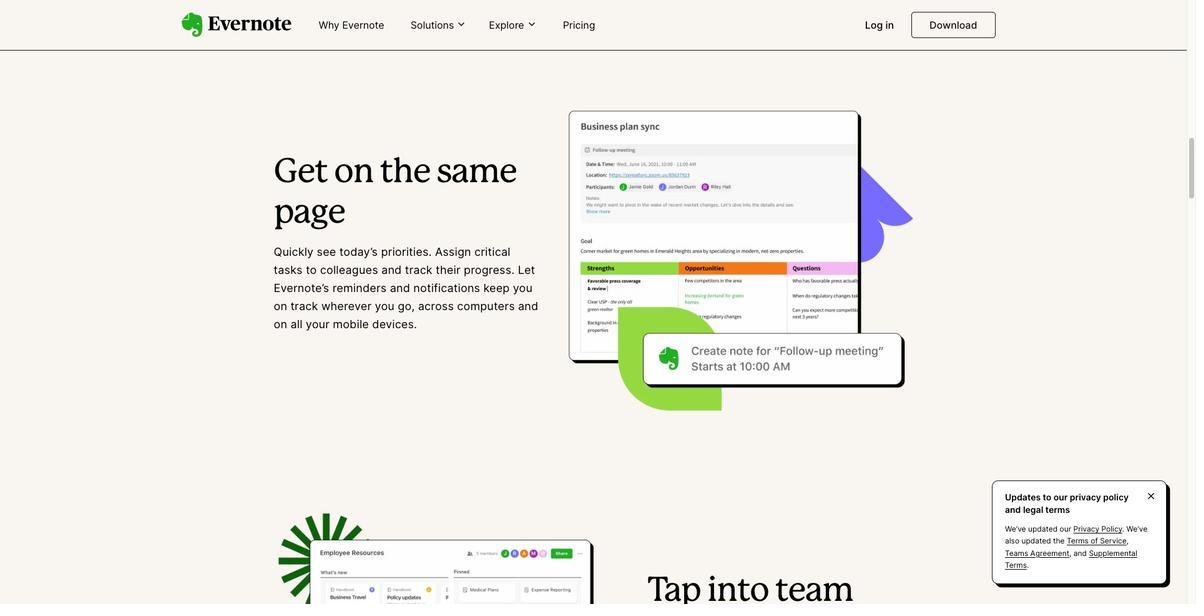 Task type: describe. For each thing, give the bounding box(es) containing it.
to inside quickly see today's priorities. assign critical tasks to colleagues and track their progress. let evernote's reminders and notifications keep you on track wherever you go, across computers and on all your mobile devices.
[[306, 264, 317, 277]]

wherever
[[321, 300, 372, 313]]

today's
[[339, 246, 378, 259]]

evernote
[[342, 19, 384, 31]]

why
[[319, 19, 339, 31]]

quickly
[[274, 246, 314, 259]]

keep
[[483, 282, 510, 295]]

2 vertical spatial on
[[274, 318, 287, 331]]

0 horizontal spatial track
[[291, 300, 318, 313]]

we've updated our privacy policy
[[1005, 525, 1122, 534]]

colleagues
[[320, 264, 378, 277]]

on inside get on the same page
[[334, 157, 373, 188]]

tasks
[[274, 264, 303, 277]]

in
[[886, 19, 894, 31]]

policy
[[1103, 492, 1129, 503]]

and down let
[[518, 300, 538, 313]]

download link
[[912, 12, 995, 38]]

page
[[274, 198, 345, 229]]

terms inside the terms of service , teams agreement , and
[[1067, 537, 1089, 546]]

privacy
[[1073, 525, 1099, 534]]

updates to our privacy policy and legal terms
[[1005, 492, 1129, 515]]

to inside updates to our privacy policy and legal terms
[[1043, 492, 1052, 503]]

supplemental terms link
[[1005, 549, 1137, 570]]

get on the same page
[[274, 157, 516, 229]]

across
[[418, 300, 454, 313]]

our for privacy
[[1054, 492, 1068, 503]]

go,
[[398, 300, 415, 313]]

their
[[436, 264, 461, 277]]

notifications
[[413, 282, 480, 295]]

0 vertical spatial updated
[[1028, 525, 1058, 534]]

notebooks screen image
[[274, 511, 625, 604]]

0 horizontal spatial ,
[[1069, 549, 1072, 558]]

also
[[1005, 537, 1019, 546]]

1 we've from the left
[[1005, 525, 1026, 534]]

explore button
[[485, 18, 540, 32]]

terms of service link
[[1067, 537, 1127, 546]]

meeting-note-reminder-old screen image
[[561, 101, 913, 411]]

explore
[[489, 19, 524, 31]]

devices.
[[372, 318, 417, 331]]



Task type: locate. For each thing, give the bounding box(es) containing it.
0 vertical spatial track
[[405, 264, 433, 277]]

and inside the terms of service , teams agreement , and
[[1074, 549, 1087, 558]]

1 vertical spatial track
[[291, 300, 318, 313]]

on right get
[[334, 157, 373, 188]]

on left the all
[[274, 318, 287, 331]]

and down priorities. in the top of the page
[[381, 264, 402, 277]]

1 horizontal spatial the
[[1053, 537, 1065, 546]]

on down evernote's
[[274, 300, 287, 313]]

1 vertical spatial updated
[[1022, 537, 1051, 546]]

get
[[274, 157, 328, 188]]

1 vertical spatial our
[[1060, 525, 1071, 534]]

0 horizontal spatial to
[[306, 264, 317, 277]]

0 vertical spatial our
[[1054, 492, 1068, 503]]

, down '. we've also updated the'
[[1069, 549, 1072, 558]]

supplemental
[[1089, 549, 1137, 558]]

priorities.
[[381, 246, 432, 259]]

updates
[[1005, 492, 1041, 503]]

1 horizontal spatial we've
[[1127, 525, 1148, 534]]

terms of service , teams agreement , and
[[1005, 537, 1129, 558]]

0 horizontal spatial the
[[380, 157, 430, 188]]

reminders
[[333, 282, 387, 295]]

track down evernote's
[[291, 300, 318, 313]]

. we've also updated the
[[1005, 525, 1148, 546]]

terms inside 'supplemental terms'
[[1005, 560, 1027, 570]]

track down priorities. in the top of the page
[[405, 264, 433, 277]]

.
[[1122, 525, 1124, 534], [1027, 560, 1029, 570]]

log in link
[[858, 14, 902, 37]]

and inside updates to our privacy policy and legal terms
[[1005, 504, 1021, 515]]

your
[[306, 318, 330, 331]]

1 vertical spatial on
[[274, 300, 287, 313]]

0 horizontal spatial we've
[[1005, 525, 1026, 534]]

supplemental terms
[[1005, 549, 1137, 570]]

we've
[[1005, 525, 1026, 534], [1127, 525, 1148, 534]]

all
[[291, 318, 303, 331]]

and up go,
[[390, 282, 410, 295]]

and
[[381, 264, 402, 277], [390, 282, 410, 295], [518, 300, 538, 313], [1005, 504, 1021, 515], [1074, 549, 1087, 558]]

quickly see today's priorities. assign critical tasks to colleagues and track their progress. let evernote's reminders and notifications keep you on track wherever you go, across computers and on all your mobile devices.
[[274, 246, 538, 331]]

and down '. we've also updated the'
[[1074, 549, 1087, 558]]

pricing link
[[555, 14, 603, 37]]

to up evernote's
[[306, 264, 317, 277]]

1 vertical spatial the
[[1053, 537, 1065, 546]]

1 vertical spatial terms
[[1005, 560, 1027, 570]]

privacy
[[1070, 492, 1101, 503]]

updated up "teams agreement" link
[[1022, 537, 1051, 546]]

agreement
[[1030, 549, 1069, 558]]

. for .
[[1027, 560, 1029, 570]]

solutions
[[411, 19, 454, 31]]

same
[[437, 157, 516, 188]]

1 vertical spatial you
[[375, 300, 395, 313]]

solutions button
[[407, 18, 470, 32]]

0 horizontal spatial terms
[[1005, 560, 1027, 570]]

our up the terms of service , teams agreement , and
[[1060, 525, 1071, 534]]

log
[[865, 19, 883, 31]]

our for privacy
[[1060, 525, 1071, 534]]

our inside updates to our privacy policy and legal terms
[[1054, 492, 1068, 503]]

. up service
[[1122, 525, 1124, 534]]

why evernote link
[[311, 14, 392, 37]]

terms down teams
[[1005, 560, 1027, 570]]

0 vertical spatial you
[[513, 282, 533, 295]]

, up supplemental
[[1127, 537, 1129, 546]]

and down "updates"
[[1005, 504, 1021, 515]]

computers
[[457, 300, 515, 313]]

legal
[[1023, 504, 1043, 515]]

track
[[405, 264, 433, 277], [291, 300, 318, 313]]

. for . we've also updated the
[[1122, 525, 1124, 534]]

terms down privacy
[[1067, 537, 1089, 546]]

1 horizontal spatial terms
[[1067, 537, 1089, 546]]

updated down the legal
[[1028, 525, 1058, 534]]

download
[[930, 19, 977, 31]]

teams
[[1005, 549, 1028, 558]]

evernote logo image
[[181, 13, 291, 37]]

updated
[[1028, 525, 1058, 534], [1022, 537, 1051, 546]]

the inside get on the same page
[[380, 157, 430, 188]]

you
[[513, 282, 533, 295], [375, 300, 395, 313]]

0 vertical spatial ,
[[1127, 537, 1129, 546]]

you down let
[[513, 282, 533, 295]]

updated inside '. we've also updated the'
[[1022, 537, 1051, 546]]

0 vertical spatial the
[[380, 157, 430, 188]]

see
[[317, 246, 336, 259]]

terms
[[1067, 537, 1089, 546], [1005, 560, 1027, 570]]

why evernote
[[319, 19, 384, 31]]

you up the devices. at the bottom
[[375, 300, 395, 313]]

teams agreement link
[[1005, 549, 1069, 558]]

let
[[518, 264, 535, 277]]

service
[[1100, 537, 1127, 546]]

,
[[1127, 537, 1129, 546], [1069, 549, 1072, 558]]

0 vertical spatial to
[[306, 264, 317, 277]]

mobile
[[333, 318, 369, 331]]

1 horizontal spatial track
[[405, 264, 433, 277]]

progress.
[[464, 264, 515, 277]]

terms
[[1046, 504, 1070, 515]]

0 horizontal spatial .
[[1027, 560, 1029, 570]]

1 vertical spatial .
[[1027, 560, 1029, 570]]

pricing
[[563, 19, 595, 31]]

our up terms
[[1054, 492, 1068, 503]]

log in
[[865, 19, 894, 31]]

. inside '. we've also updated the'
[[1122, 525, 1124, 534]]

we've right policy
[[1127, 525, 1148, 534]]

0 vertical spatial .
[[1122, 525, 1124, 534]]

we've up also
[[1005, 525, 1026, 534]]

0 vertical spatial terms
[[1067, 537, 1089, 546]]

of
[[1091, 537, 1098, 546]]

1 horizontal spatial to
[[1043, 492, 1052, 503]]

1 horizontal spatial .
[[1122, 525, 1124, 534]]

our
[[1054, 492, 1068, 503], [1060, 525, 1071, 534]]

critical
[[474, 246, 511, 259]]

the inside '. we've also updated the'
[[1053, 537, 1065, 546]]

to up terms
[[1043, 492, 1052, 503]]

1 vertical spatial ,
[[1069, 549, 1072, 558]]

to
[[306, 264, 317, 277], [1043, 492, 1052, 503]]

1 vertical spatial to
[[1043, 492, 1052, 503]]

policy
[[1102, 525, 1122, 534]]

on
[[334, 157, 373, 188], [274, 300, 287, 313], [274, 318, 287, 331]]

1 horizontal spatial ,
[[1127, 537, 1129, 546]]

0 vertical spatial on
[[334, 157, 373, 188]]

privacy policy link
[[1073, 525, 1122, 534]]

1 horizontal spatial you
[[513, 282, 533, 295]]

we've inside '. we've also updated the'
[[1127, 525, 1148, 534]]

the
[[380, 157, 430, 188], [1053, 537, 1065, 546]]

2 we've from the left
[[1127, 525, 1148, 534]]

. down "teams agreement" link
[[1027, 560, 1029, 570]]

0 horizontal spatial you
[[375, 300, 395, 313]]

assign
[[435, 246, 471, 259]]

evernote's
[[274, 282, 329, 295]]



